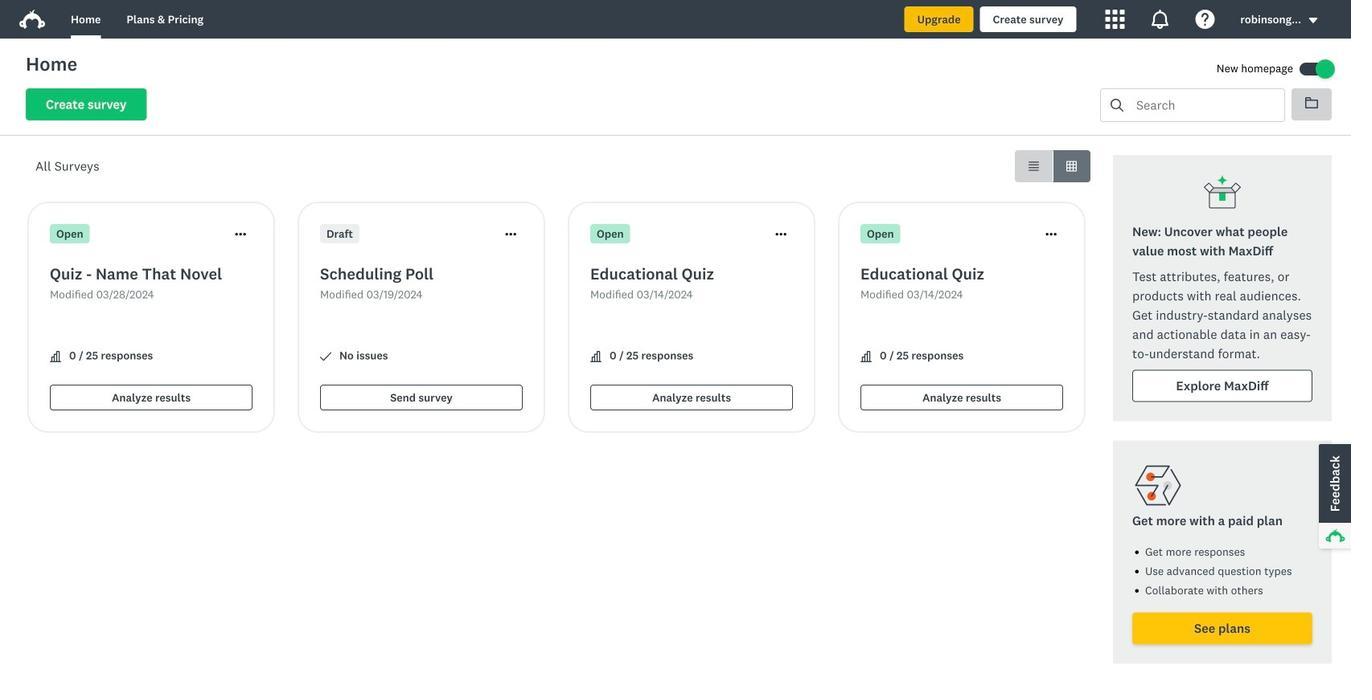 Task type: describe. For each thing, give the bounding box(es) containing it.
help icon image
[[1195, 10, 1215, 29]]

no issues image
[[320, 351, 331, 363]]

response based pricing icon image
[[1132, 460, 1184, 512]]

max diff icon image
[[1203, 175, 1242, 213]]

notification center icon image
[[1150, 10, 1170, 29]]

search image
[[1111, 99, 1123, 112]]

1 brand logo image from the top
[[19, 6, 45, 32]]



Task type: locate. For each thing, give the bounding box(es) containing it.
2 brand logo image from the top
[[19, 10, 45, 29]]

folders image
[[1305, 97, 1318, 109]]

products icon image
[[1105, 10, 1125, 29], [1105, 10, 1125, 29]]

folders image
[[1305, 97, 1318, 109]]

search image
[[1111, 99, 1123, 112]]

Search text field
[[1123, 89, 1284, 121]]

group
[[1015, 150, 1090, 183]]

dropdown arrow icon image
[[1308, 15, 1319, 26], [1309, 18, 1317, 23]]

response count image
[[50, 351, 61, 363], [590, 351, 602, 363], [860, 351, 872, 363], [50, 351, 61, 363], [590, 351, 602, 363], [860, 351, 872, 363]]

brand logo image
[[19, 6, 45, 32], [19, 10, 45, 29]]



Task type: vqa. For each thing, say whether or not it's contained in the screenshot.
Response Based Pricing Icon
yes



